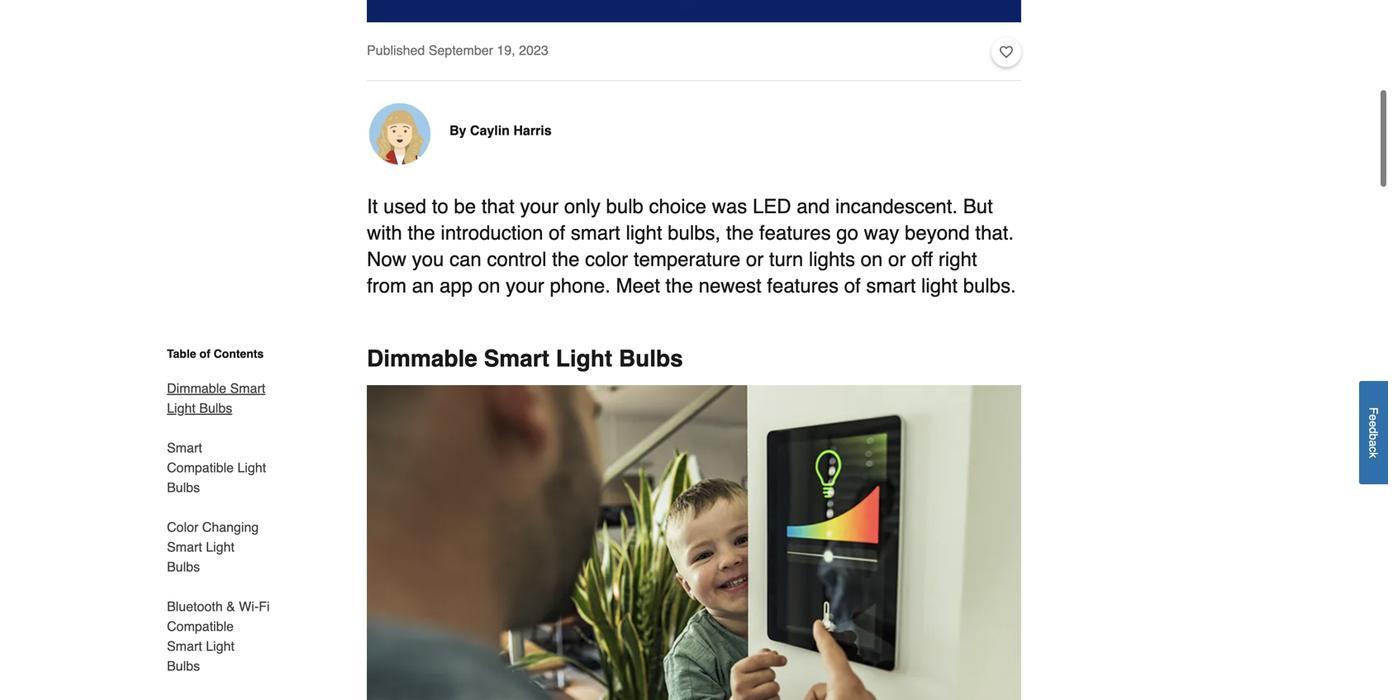Task type: vqa. For each thing, say whether or not it's contained in the screenshot.
"UNIT" for features?
no



Task type: describe. For each thing, give the bounding box(es) containing it.
light inside "dimmable smart light bulbs"
[[167, 401, 196, 416]]

compatible inside smart compatible light bulbs
[[167, 460, 234, 475]]

be
[[454, 195, 476, 218]]

smart inside "dimmable smart light bulbs"
[[230, 381, 265, 396]]

dimmable smart light bulbs inside dimmable smart light bulbs 'link'
[[167, 381, 265, 416]]

an
[[412, 274, 434, 297]]

app
[[440, 274, 473, 297]]

light inside bluetooth & wi-fi compatible smart light bulbs
[[206, 639, 235, 654]]

incandescent.
[[836, 195, 958, 218]]

1 horizontal spatial of
[[549, 222, 566, 244]]

september
[[429, 43, 494, 58]]

2 e from the top
[[1368, 421, 1381, 427]]

f
[[1368, 408, 1381, 415]]

1 horizontal spatial on
[[861, 248, 883, 271]]

and
[[797, 195, 830, 218]]

only
[[565, 195, 601, 218]]

the up phone.
[[552, 248, 580, 271]]

bulbs inside smart compatible light bulbs
[[167, 480, 200, 495]]

1 horizontal spatial dimmable
[[367, 346, 478, 372]]

heart outline image
[[1000, 43, 1014, 61]]

bulbs inside bluetooth & wi-fi compatible smart light bulbs
[[167, 658, 200, 674]]

19,
[[497, 43, 516, 58]]

light down phone.
[[556, 346, 613, 372]]

led
[[753, 195, 792, 218]]

published september 19, 2023
[[367, 43, 549, 58]]

the down temperature
[[666, 274, 694, 297]]

0 horizontal spatial on
[[478, 274, 501, 297]]

table
[[167, 347, 196, 360]]

fi
[[259, 599, 270, 614]]

can
[[450, 248, 482, 271]]

it
[[367, 195, 378, 218]]

bulbs inside the color changing smart light bulbs
[[167, 559, 200, 575]]

smart compatible light bulbs
[[167, 440, 266, 495]]

was
[[712, 195, 748, 218]]

dimmable smart light bulbs link
[[167, 369, 271, 428]]

2023
[[519, 43, 549, 58]]

table of contents
[[167, 347, 264, 360]]

a
[[1368, 440, 1381, 447]]

0 vertical spatial your
[[520, 195, 559, 218]]

f e e d b a c k
[[1368, 408, 1381, 458]]

turn
[[770, 248, 804, 271]]

that.
[[976, 222, 1015, 244]]

1 horizontal spatial smart
[[867, 274, 916, 297]]

2 or from the left
[[889, 248, 906, 271]]

f e e d b a c k button
[[1360, 381, 1389, 485]]

compatible inside bluetooth & wi-fi compatible smart light bulbs
[[167, 619, 234, 634]]

bulbs.
[[964, 274, 1017, 297]]

d
[[1368, 427, 1381, 434]]

k
[[1368, 453, 1381, 458]]

smart compatible light bulbs link
[[167, 428, 271, 508]]

harris
[[514, 123, 552, 138]]

choice
[[649, 195, 707, 218]]

the down "was"
[[727, 222, 754, 244]]

bulbs,
[[668, 222, 721, 244]]

meet
[[616, 274, 660, 297]]

the up you at the top left of the page
[[408, 222, 435, 244]]

0 vertical spatial features
[[760, 222, 831, 244]]

bluetooth & wi-fi compatible smart light bulbs
[[167, 599, 270, 674]]

wi-
[[239, 599, 259, 614]]

color changing smart light bulbs
[[167, 520, 259, 575]]

1 e from the top
[[1368, 415, 1381, 421]]

published
[[367, 43, 425, 58]]

it used to be that your only bulb choice was led and incandescent. but with the introduction of smart light bulbs, the features go way beyond that. now you can control the color temperature or turn lights on or off right from an app on your phone. meet the newest features of smart light bulbs.
[[367, 195, 1017, 297]]

smart inside smart compatible light bulbs
[[167, 440, 202, 456]]

introduction
[[441, 222, 544, 244]]

light inside smart compatible light bulbs
[[238, 460, 266, 475]]

with
[[367, 222, 402, 244]]

bluetooth & wi-fi compatible smart light bulbs link
[[167, 587, 271, 686]]

2 horizontal spatial of
[[845, 274, 861, 297]]



Task type: locate. For each thing, give the bounding box(es) containing it.
smart
[[484, 346, 550, 372], [230, 381, 265, 396], [167, 440, 202, 456], [167, 539, 202, 555], [167, 639, 202, 654]]

dimmable down an on the top left of page
[[367, 346, 478, 372]]

1 vertical spatial smart
[[867, 274, 916, 297]]

way
[[864, 222, 900, 244]]

color
[[585, 248, 628, 271]]

of down lights
[[845, 274, 861, 297]]

or left the turn
[[746, 248, 764, 271]]

1 vertical spatial features
[[767, 274, 839, 297]]

c
[[1368, 447, 1381, 453]]

from
[[367, 274, 407, 297]]

or left off
[[889, 248, 906, 271]]

1 horizontal spatial or
[[889, 248, 906, 271]]

0 vertical spatial compatible
[[167, 460, 234, 475]]

bulbs
[[619, 346, 683, 372], [199, 401, 232, 416], [167, 480, 200, 495], [167, 559, 200, 575], [167, 658, 200, 674]]

b
[[1368, 434, 1381, 440]]

1 vertical spatial dimmable smart light bulbs
[[167, 381, 265, 416]]

on right app in the top of the page
[[478, 274, 501, 297]]

of
[[549, 222, 566, 244], [845, 274, 861, 297], [200, 347, 211, 360]]

0 horizontal spatial or
[[746, 248, 764, 271]]

&
[[227, 599, 235, 614]]

bulbs down meet
[[619, 346, 683, 372]]

compatible up color
[[167, 460, 234, 475]]

smart down off
[[867, 274, 916, 297]]

0 vertical spatial dimmable
[[367, 346, 478, 372]]

changing
[[202, 520, 259, 535]]

bulbs down color
[[167, 559, 200, 575]]

bulbs down table of contents
[[199, 401, 232, 416]]

e up b
[[1368, 421, 1381, 427]]

e up d
[[1368, 415, 1381, 421]]

table of contents element
[[147, 346, 271, 700]]

lights
[[809, 248, 856, 271]]

1 horizontal spatial light
[[922, 274, 958, 297]]

a man and a kid using a smart light switch. image
[[367, 385, 1022, 700]]

e
[[1368, 415, 1381, 421], [1368, 421, 1381, 427]]

1 vertical spatial light
[[922, 274, 958, 297]]

color changing smart light bulbs link
[[167, 508, 271, 587]]

newest
[[699, 274, 762, 297]]

0 vertical spatial light
[[626, 222, 663, 244]]

smart inside bluetooth & wi-fi compatible smart light bulbs
[[167, 639, 202, 654]]

0 vertical spatial dimmable smart light bulbs
[[367, 346, 683, 372]]

that
[[482, 195, 515, 218]]

by caylin harris
[[450, 123, 552, 138]]

caylin
[[470, 123, 510, 138]]

features
[[760, 222, 831, 244], [767, 274, 839, 297]]

a image with colorful graphics showing smart bulb technology. image
[[367, 0, 1022, 22]]

smart
[[571, 222, 621, 244], [867, 274, 916, 297]]

features down the turn
[[767, 274, 839, 297]]

bulbs inside "dimmable smart light bulbs"
[[199, 401, 232, 416]]

your down 'control'
[[506, 274, 545, 297]]

light inside the color changing smart light bulbs
[[206, 539, 235, 555]]

bulb
[[606, 195, 644, 218]]

the
[[408, 222, 435, 244], [727, 222, 754, 244], [552, 248, 580, 271], [666, 274, 694, 297]]

color
[[167, 520, 199, 535]]

0 horizontal spatial dimmable smart light bulbs
[[167, 381, 265, 416]]

light down bulb
[[626, 222, 663, 244]]

0 vertical spatial on
[[861, 248, 883, 271]]

control
[[487, 248, 547, 271]]

phone.
[[550, 274, 611, 297]]

1 compatible from the top
[[167, 460, 234, 475]]

light
[[626, 222, 663, 244], [922, 274, 958, 297]]

0 horizontal spatial of
[[200, 347, 211, 360]]

on down way
[[861, 248, 883, 271]]

your right that
[[520, 195, 559, 218]]

2 vertical spatial of
[[200, 347, 211, 360]]

light down off
[[922, 274, 958, 297]]

0 vertical spatial smart
[[571, 222, 621, 244]]

light down changing
[[206, 539, 235, 555]]

beyond
[[905, 222, 970, 244]]

light
[[556, 346, 613, 372], [167, 401, 196, 416], [238, 460, 266, 475], [206, 539, 235, 555], [206, 639, 235, 654]]

light up changing
[[238, 460, 266, 475]]

1 vertical spatial compatible
[[167, 619, 234, 634]]

but
[[964, 195, 994, 218]]

1 or from the left
[[746, 248, 764, 271]]

contents
[[214, 347, 264, 360]]

0 horizontal spatial smart
[[571, 222, 621, 244]]

light down table
[[167, 401, 196, 416]]

1 horizontal spatial dimmable smart light bulbs
[[367, 346, 683, 372]]

0 vertical spatial of
[[549, 222, 566, 244]]

of right table
[[200, 347, 211, 360]]

bulbs up color
[[167, 480, 200, 495]]

dimmable
[[367, 346, 478, 372], [167, 381, 227, 396]]

2 compatible from the top
[[167, 619, 234, 634]]

0 horizontal spatial dimmable
[[167, 381, 227, 396]]

light down &
[[206, 639, 235, 654]]

temperature
[[634, 248, 741, 271]]

on
[[861, 248, 883, 271], [478, 274, 501, 297]]

by
[[450, 123, 467, 138]]

used
[[384, 195, 427, 218]]

dimmable smart light bulbs
[[367, 346, 683, 372], [167, 381, 265, 416]]

or
[[746, 248, 764, 271], [889, 248, 906, 271]]

smart inside the color changing smart light bulbs
[[167, 539, 202, 555]]

1 vertical spatial dimmable
[[167, 381, 227, 396]]

your
[[520, 195, 559, 218], [506, 274, 545, 297]]

features up the turn
[[760, 222, 831, 244]]

1 vertical spatial your
[[506, 274, 545, 297]]

compatible down the bluetooth
[[167, 619, 234, 634]]

smart up 'color'
[[571, 222, 621, 244]]

caylin harris image
[[367, 101, 433, 167]]

compatible
[[167, 460, 234, 475], [167, 619, 234, 634]]

right
[[939, 248, 978, 271]]

1 vertical spatial on
[[478, 274, 501, 297]]

bluetooth
[[167, 599, 223, 614]]

bulbs down the bluetooth
[[167, 658, 200, 674]]

go
[[837, 222, 859, 244]]

0 horizontal spatial light
[[626, 222, 663, 244]]

to
[[432, 195, 449, 218]]

dimmable down table
[[167, 381, 227, 396]]

you
[[412, 248, 444, 271]]

dimmable inside "dimmable smart light bulbs"
[[167, 381, 227, 396]]

now
[[367, 248, 407, 271]]

of down only
[[549, 222, 566, 244]]

1 vertical spatial of
[[845, 274, 861, 297]]

off
[[912, 248, 934, 271]]



